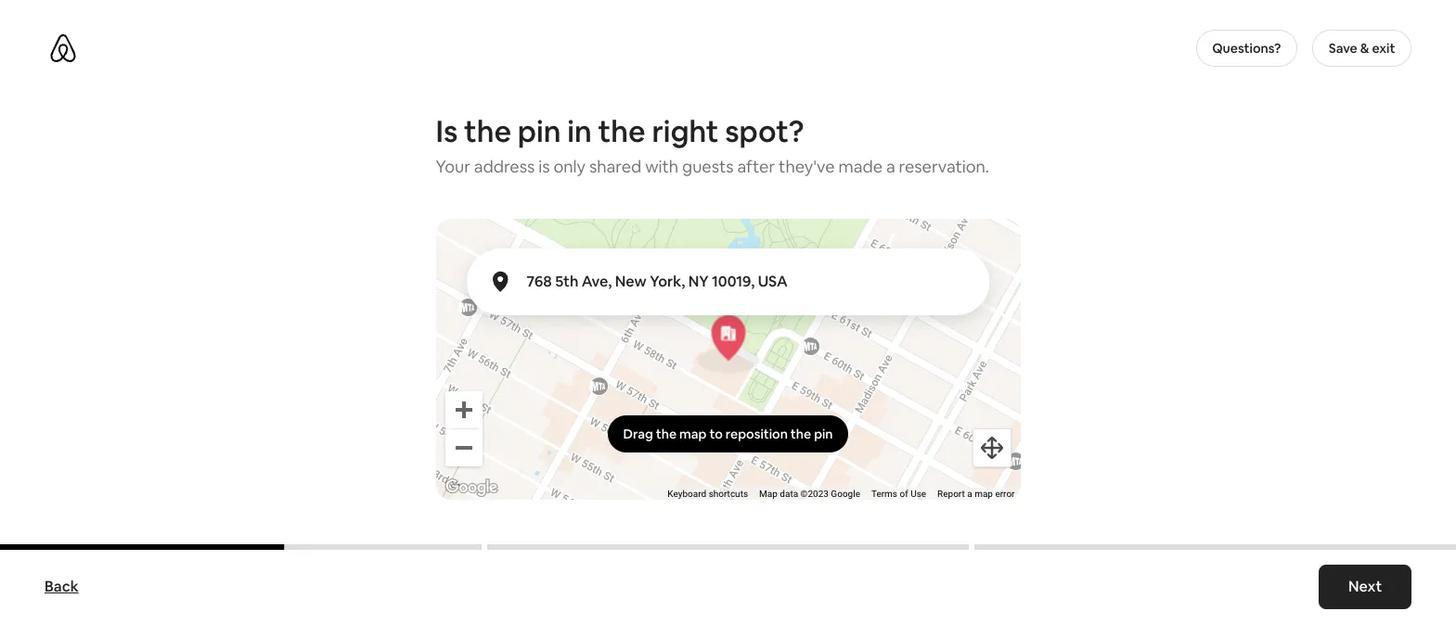Task type: vqa. For each thing, say whether or not it's contained in the screenshot.
keyboard shortcuts
yes



Task type: locate. For each thing, give the bounding box(es) containing it.
reservation.
[[899, 156, 990, 177]]

back
[[45, 578, 79, 597]]

the up address
[[464, 112, 512, 150]]

in
[[568, 112, 592, 150]]

0 vertical spatial a
[[887, 156, 896, 177]]

made
[[839, 156, 883, 177]]

save & exit
[[1329, 40, 1396, 57]]

2 the from the left
[[599, 112, 646, 150]]

1 vertical spatial a
[[968, 490, 973, 500]]

shared
[[590, 156, 642, 177]]

google image
[[441, 476, 502, 500]]

the
[[464, 112, 512, 150], [599, 112, 646, 150]]

save & exit button
[[1313, 30, 1412, 67]]

a
[[887, 156, 896, 177], [968, 490, 973, 500]]

next
[[1349, 578, 1383, 597]]

report a map error
[[938, 490, 1015, 500]]

with
[[646, 156, 679, 177]]

map data ©2023 google
[[760, 490, 861, 500]]

terms of use link
[[872, 490, 927, 500]]

next button
[[1319, 565, 1412, 610]]

questions?
[[1213, 40, 1282, 57]]

questions? button
[[1197, 30, 1298, 67]]

map
[[975, 490, 994, 500]]

©2023
[[801, 490, 829, 500]]

only
[[554, 156, 586, 177]]

a left the map
[[968, 490, 973, 500]]

the up the shared
[[599, 112, 646, 150]]

0 horizontal spatial a
[[887, 156, 896, 177]]

spot?
[[725, 112, 805, 150]]

&
[[1361, 40, 1370, 57]]

google
[[831, 490, 861, 500]]

error
[[996, 490, 1015, 500]]

1 horizontal spatial the
[[599, 112, 646, 150]]

pin
[[518, 112, 561, 150]]

0 horizontal spatial the
[[464, 112, 512, 150]]

after
[[738, 156, 775, 177]]

keyboard shortcuts button
[[668, 489, 748, 502]]

map
[[760, 490, 778, 500]]

a right made
[[887, 156, 896, 177]]

exit
[[1373, 40, 1396, 57]]

768 5th ave, new york, ny 10019, usa region
[[399, 164, 1112, 625]]

back button
[[35, 569, 88, 606]]

use
[[911, 490, 927, 500]]

terms
[[872, 490, 898, 500]]



Task type: describe. For each thing, give the bounding box(es) containing it.
right
[[652, 112, 719, 150]]

address
[[474, 156, 535, 177]]

guests
[[683, 156, 734, 177]]

keyboard
[[668, 490, 707, 500]]

of
[[900, 490, 909, 500]]

1 horizontal spatial a
[[968, 490, 973, 500]]

1 the from the left
[[464, 112, 512, 150]]

terms of use
[[872, 490, 927, 500]]

report a map error link
[[938, 490, 1015, 500]]

is
[[539, 156, 550, 177]]

is
[[436, 112, 458, 150]]

keyboard shortcuts
[[668, 490, 748, 500]]

data
[[780, 490, 799, 500]]

airbnb homepage image
[[48, 33, 78, 63]]

save
[[1329, 40, 1358, 57]]

they've
[[779, 156, 835, 177]]

report
[[938, 490, 965, 500]]

is the pin in the right spot? your address is only shared with guests after they've made a reservation.
[[436, 112, 990, 177]]

your
[[436, 156, 471, 177]]

shortcuts
[[709, 490, 748, 500]]

a inside the is the pin in the right spot? your address is only shared with guests after they've made a reservation.
[[887, 156, 896, 177]]



